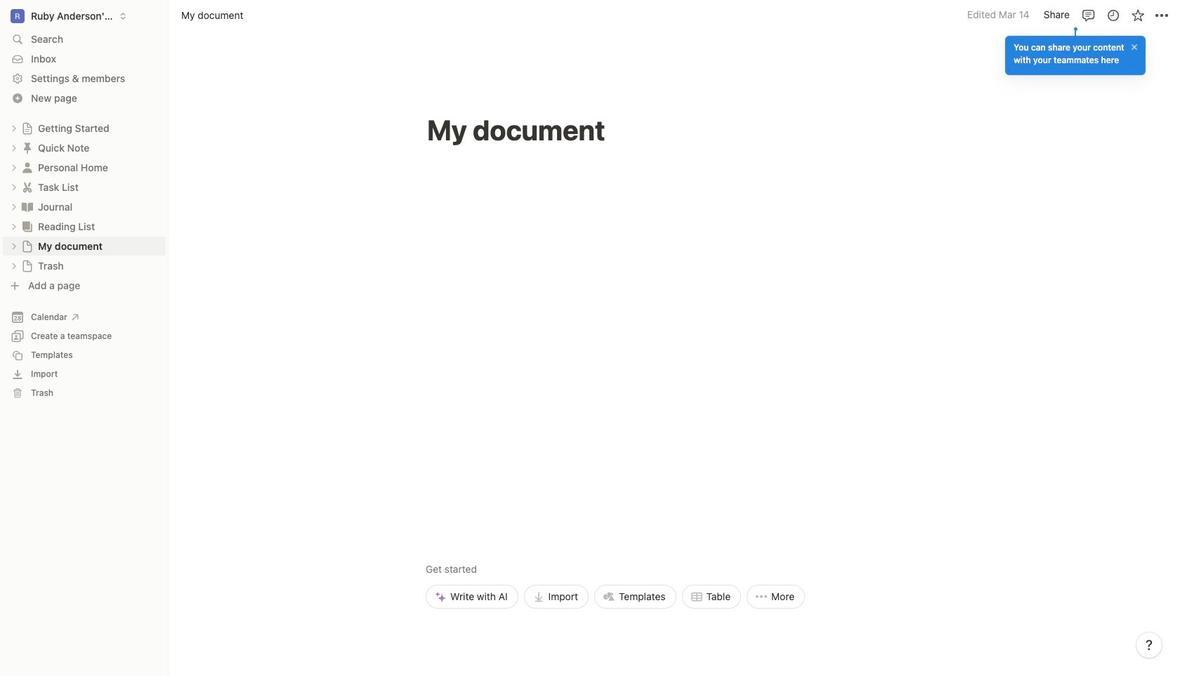 Task type: locate. For each thing, give the bounding box(es) containing it.
3 open image from the top
[[10, 183, 18, 192]]

updates image
[[1107, 8, 1121, 22]]

0 vertical spatial open image
[[10, 144, 18, 152]]

menu
[[426, 465, 805, 609]]

1 vertical spatial open image
[[10, 163, 18, 172]]

1 open image from the top
[[10, 144, 18, 152]]

open image
[[10, 124, 18, 132], [10, 203, 18, 211], [10, 222, 18, 231], [10, 242, 18, 251], [10, 262, 18, 270]]

2 vertical spatial open image
[[10, 183, 18, 192]]

open image
[[10, 144, 18, 152], [10, 163, 18, 172], [10, 183, 18, 192]]

1 open image from the top
[[10, 124, 18, 132]]

5 open image from the top
[[10, 262, 18, 270]]

change page icon image
[[21, 122, 34, 135], [20, 141, 34, 155], [20, 161, 34, 175], [20, 180, 34, 194], [20, 200, 34, 214], [20, 220, 34, 234], [21, 240, 34, 253], [21, 260, 34, 272]]



Task type: describe. For each thing, give the bounding box(es) containing it.
4 open image from the top
[[10, 242, 18, 251]]

2 open image from the top
[[10, 203, 18, 211]]

3 open image from the top
[[10, 222, 18, 231]]

2 open image from the top
[[10, 163, 18, 172]]

favorite image
[[1131, 8, 1145, 22]]

comments image
[[1082, 8, 1096, 22]]



Task type: vqa. For each thing, say whether or not it's contained in the screenshot.
bottommost Open image
yes



